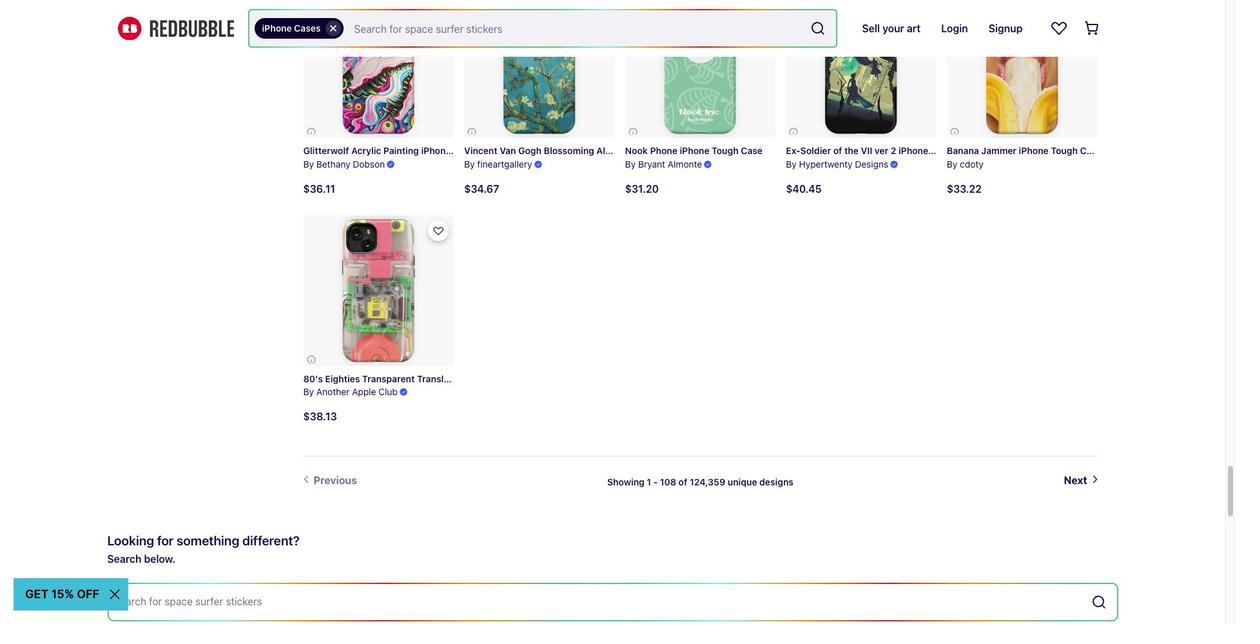Task type: locate. For each thing, give the bounding box(es) containing it.
None search field
[[114, 596, 1087, 609]]

0 vertical spatial of
[[834, 145, 843, 156]]

80's eighties transparent translucid conairphone neon brights iphone tough case image
[[303, 215, 454, 366]]

by down the ex-
[[786, 159, 797, 170]]

iphone right jammer
[[1020, 145, 1049, 156]]

$34.67
[[464, 183, 499, 195]]

by down glitterwolf
[[303, 159, 314, 170]]

5 case from the left
[[1081, 145, 1102, 156]]

0 horizontal spatial of
[[679, 477, 688, 488]]

tough
[[454, 145, 480, 156], [686, 145, 713, 156], [931, 145, 958, 156], [712, 145, 739, 156], [1052, 145, 1078, 156]]

ver
[[875, 145, 889, 156]]

ex-soldier of the vii ver 2 iphone tough case
[[786, 145, 982, 156]]

1 vertical spatial of
[[679, 477, 688, 488]]

another
[[317, 387, 350, 398]]

vincent van gogh blossoming almond tree iphone tough case image
[[464, 0, 615, 138]]

acrylic
[[352, 145, 381, 156]]

iphone cases
[[262, 23, 321, 34]]

by for $34.67
[[464, 159, 475, 170]]

3 case from the left
[[960, 145, 982, 156]]

None field
[[109, 585, 1118, 621]]

by down banana
[[947, 159, 958, 170]]

iphone right painting
[[421, 145, 451, 156]]

case
[[483, 145, 504, 156], [715, 145, 737, 156], [960, 145, 982, 156], [741, 145, 763, 156], [1081, 145, 1102, 156]]

iphone inside button
[[262, 23, 292, 34]]

glitterwolf
[[303, 145, 349, 156]]

glitterwolf acrylic painting iphone tough case image
[[303, 0, 454, 138]]

by bryant almonte
[[625, 159, 703, 170]]

showing 1 - 108 of 124,359 unique designs
[[608, 477, 794, 488]]

2 case from the left
[[715, 145, 737, 156]]

banana
[[947, 145, 980, 156]]

gogh
[[519, 145, 542, 156]]

of up by hypertwenty designs
[[834, 145, 843, 156]]

1
[[647, 477, 652, 488]]

below.
[[144, 554, 176, 565]]

soldier
[[801, 145, 832, 156]]

looking for something different? search below.
[[107, 534, 300, 565]]

124,359
[[690, 477, 726, 488]]

previous link
[[303, 475, 365, 487]]

iphone
[[262, 23, 292, 34], [421, 145, 451, 156], [654, 145, 684, 156], [899, 145, 929, 156], [680, 145, 710, 156], [1020, 145, 1049, 156]]

by down vincent
[[464, 159, 475, 170]]

iphone cases button
[[254, 18, 344, 39]]

blossoming
[[544, 145, 595, 156]]

vincent van gogh blossoming almond tree iphone tough case
[[464, 145, 737, 156]]

by down nook
[[625, 159, 636, 170]]

different?
[[242, 534, 300, 548]]

glitterwolf acrylic painting iphone tough case
[[303, 145, 504, 156]]

nook phone iphone tough case image
[[625, 0, 776, 138]]

by left 'another'
[[303, 387, 314, 398]]

of right 108
[[679, 477, 688, 488]]

3 tough from the left
[[931, 145, 958, 156]]

by fineartgallery
[[464, 159, 532, 170]]

tree
[[633, 145, 652, 156]]

1 tough from the left
[[454, 145, 480, 156]]

124,359 results element
[[97, 0, 1129, 501]]

something
[[177, 534, 240, 548]]

iphone left cases
[[262, 23, 292, 34]]

vii
[[861, 145, 873, 156]]

of
[[834, 145, 843, 156], [679, 477, 688, 488]]

iphone up almonte
[[680, 145, 710, 156]]

the
[[845, 145, 859, 156]]

by for $38.13
[[303, 387, 314, 398]]

by
[[303, 159, 314, 170], [464, 159, 475, 170], [786, 159, 797, 170], [625, 159, 636, 170], [947, 159, 958, 170], [303, 387, 314, 398]]

4 case from the left
[[741, 145, 763, 156]]

5 tough from the left
[[1052, 145, 1078, 156]]

jammer
[[982, 145, 1017, 156]]

bryant
[[639, 159, 666, 170]]

by for $31.20
[[625, 159, 636, 170]]

by hypertwenty designs
[[786, 159, 889, 170]]



Task type: describe. For each thing, give the bounding box(es) containing it.
next link
[[1057, 475, 1098, 487]]

previous
[[314, 475, 357, 487]]

dobson
[[353, 159, 385, 170]]

vincent
[[464, 145, 498, 156]]

by inside banana jammer iphone tough case by cdoty
[[947, 159, 958, 170]]

bethany
[[317, 159, 351, 170]]

phone
[[650, 145, 678, 156]]

$38.13
[[303, 411, 337, 423]]

nook phone iphone tough case
[[625, 145, 763, 156]]

nook
[[625, 145, 648, 156]]

painting
[[384, 145, 419, 156]]

iphone right 2
[[899, 145, 929, 156]]

unique
[[728, 477, 758, 488]]

by for $40.45
[[786, 159, 797, 170]]

almond
[[597, 145, 630, 156]]

van
[[500, 145, 516, 156]]

designs
[[855, 159, 889, 170]]

Search term search field
[[344, 10, 806, 46]]

-
[[654, 477, 658, 488]]

next
[[1065, 475, 1088, 487]]

iphone up by bryant almonte
[[654, 145, 684, 156]]

by another apple club
[[303, 387, 398, 398]]

cdoty
[[961, 159, 984, 170]]

case inside banana jammer iphone tough case by cdoty
[[1081, 145, 1102, 156]]

search
[[107, 554, 142, 565]]

ex-soldier of the vii ver 2 iphone tough case image
[[786, 0, 937, 138]]

banana jammer iphone tough case image
[[947, 0, 1098, 138]]

looking
[[107, 534, 154, 548]]

2
[[891, 145, 897, 156]]

redbubble logo image
[[118, 17, 234, 40]]

for
[[157, 534, 174, 548]]

$33.22
[[947, 183, 982, 195]]

showing
[[608, 477, 645, 488]]

iPhone Cases field
[[249, 10, 837, 46]]

banana jammer iphone tough case by cdoty
[[947, 145, 1102, 170]]

2 tough from the left
[[686, 145, 713, 156]]

cases
[[294, 23, 321, 34]]

1 case from the left
[[483, 145, 504, 156]]

fineartgallery
[[478, 159, 532, 170]]

designs
[[760, 477, 794, 488]]

$31.20
[[625, 183, 659, 195]]

almonte
[[668, 159, 703, 170]]

1 horizontal spatial of
[[834, 145, 843, 156]]

tough inside banana jammer iphone tough case by cdoty
[[1052, 145, 1078, 156]]

by bethany  dobson
[[303, 159, 385, 170]]

$40.45
[[786, 183, 822, 195]]

4 tough from the left
[[712, 145, 739, 156]]

108
[[660, 477, 677, 488]]

iphone inside banana jammer iphone tough case by cdoty
[[1020, 145, 1049, 156]]

hypertwenty
[[800, 159, 853, 170]]

apple
[[352, 387, 376, 398]]

$36.11
[[303, 183, 335, 195]]

club
[[379, 387, 398, 398]]

by for $36.11
[[303, 159, 314, 170]]

ex-
[[786, 145, 801, 156]]



Task type: vqa. For each thing, say whether or not it's contained in the screenshot.


